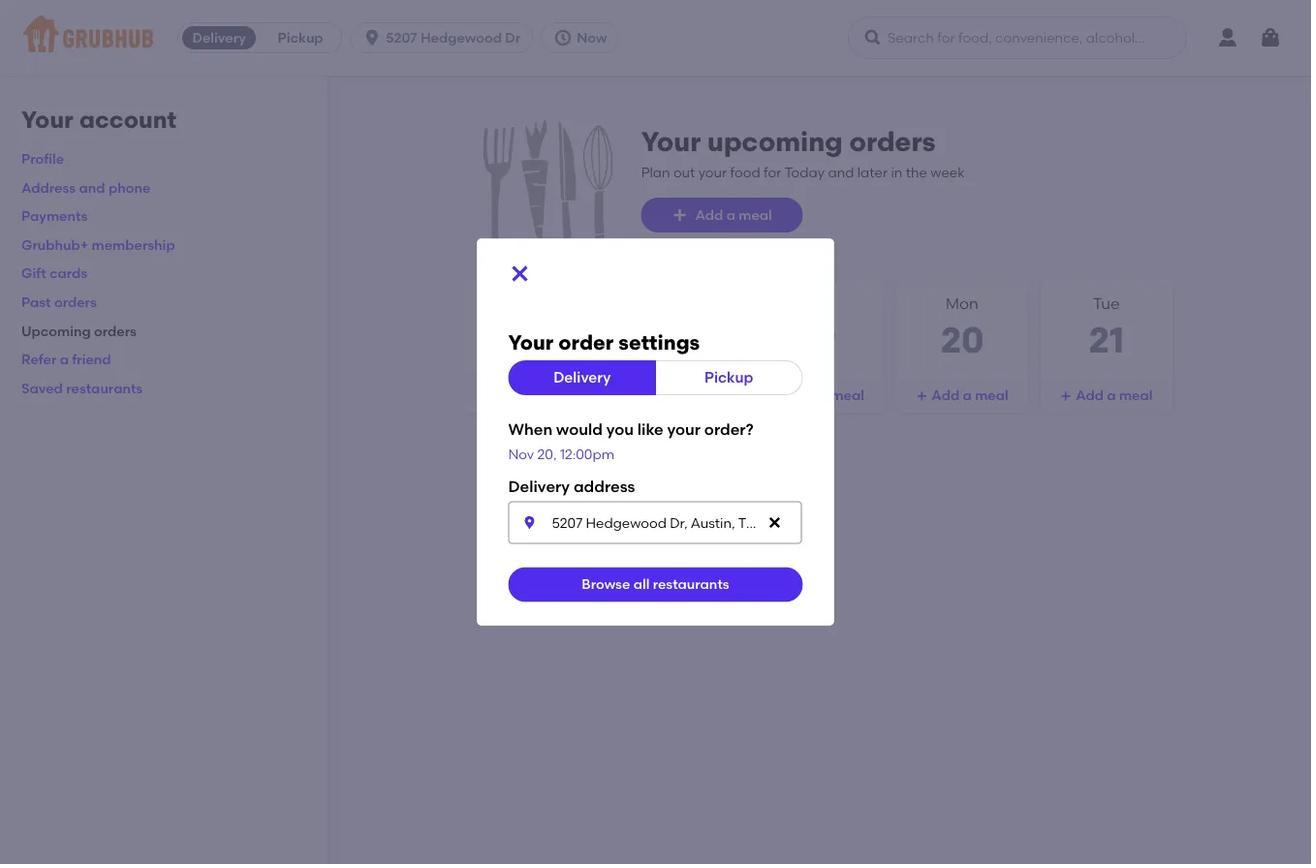 Task type: describe. For each thing, give the bounding box(es) containing it.
settings
[[619, 331, 700, 355]]

add a meal down "19"
[[788, 387, 865, 404]]

out
[[674, 164, 695, 181]]

add a meal button down the "food"
[[641, 198, 803, 233]]

profile link
[[21, 150, 64, 167]]

meal down 20
[[975, 387, 1009, 404]]

add a meal button for 21
[[1041, 378, 1173, 413]]

browse all restaurants button
[[508, 567, 803, 602]]

1 horizontal spatial delivery button
[[508, 361, 656, 395]]

1 vertical spatial pickup
[[705, 369, 754, 386]]

in
[[891, 164, 903, 181]]

today
[[785, 164, 825, 181]]

address and phone
[[21, 179, 151, 196]]

a down the "food"
[[727, 207, 736, 223]]

the
[[906, 164, 928, 181]]

address
[[574, 477, 635, 496]]

browse
[[582, 577, 630, 593]]

refer a friend
[[21, 351, 111, 368]]

upcoming orders link
[[21, 323, 137, 339]]

0 vertical spatial restaurants
[[66, 380, 143, 396]]

refer a friend link
[[21, 351, 111, 368]]

17
[[513, 319, 547, 362]]

hedgewood
[[421, 30, 502, 46]]

now
[[577, 30, 607, 46]]

dr
[[505, 30, 521, 46]]

browse all restaurants
[[582, 577, 730, 593]]

pickup inside main navigation navigation
[[278, 30, 323, 46]]

svg image inside 5207 hedgewood dr button
[[363, 28, 382, 48]]

tue
[[1094, 294, 1120, 313]]

add a meal up like
[[643, 387, 720, 404]]

12:00pm
[[560, 446, 615, 462]]

a down "19"
[[819, 387, 828, 404]]

all
[[634, 577, 650, 593]]

gift
[[21, 265, 46, 282]]

a up the when
[[530, 387, 539, 404]]

Search Address search field
[[508, 502, 802, 544]]

add a meal button for 19
[[753, 378, 884, 413]]

mon
[[946, 294, 979, 313]]

a down 20
[[963, 387, 972, 404]]

and inside your upcoming orders plan out your food for today and later in the week
[[828, 164, 854, 181]]

past
[[21, 294, 51, 310]]

main navigation navigation
[[0, 0, 1312, 76]]

a right refer
[[60, 351, 69, 368]]

grubhub+ membership link
[[21, 237, 175, 253]]

your inside when would you like your order? nov 20, 12:00pm
[[667, 420, 701, 439]]

sun 19
[[800, 294, 837, 362]]

meal down the "food"
[[739, 207, 772, 223]]

order
[[559, 331, 614, 355]]

svg image inside now button
[[554, 28, 573, 48]]

add a meal up the when
[[499, 387, 576, 404]]

orders inside your upcoming orders plan out your food for today and later in the week
[[850, 126, 936, 158]]

add a meal button for 20
[[897, 378, 1029, 413]]

add a meal button up like
[[608, 378, 740, 413]]

payments link
[[21, 208, 88, 224]]

pickup button for rightmost delivery button
[[655, 361, 803, 395]]

plan
[[641, 164, 670, 181]]

meal down 21
[[1120, 387, 1153, 404]]

week
[[931, 164, 965, 181]]

mon 20
[[941, 294, 985, 362]]

0 horizontal spatial and
[[79, 179, 105, 196]]

nov 20, 12:00pm link
[[508, 446, 615, 462]]

meal down "19"
[[831, 387, 865, 404]]

friend
[[72, 351, 111, 368]]

later
[[858, 164, 888, 181]]

your account
[[21, 106, 177, 134]]

food
[[731, 164, 761, 181]]



Task type: vqa. For each thing, say whether or not it's contained in the screenshot.
the "18"
yes



Task type: locate. For each thing, give the bounding box(es) containing it.
past orders
[[21, 294, 97, 310]]

21
[[1089, 319, 1125, 362]]

saved
[[21, 380, 63, 396]]

meal
[[739, 207, 772, 223], [543, 387, 576, 404], [687, 387, 720, 404], [831, 387, 865, 404], [975, 387, 1009, 404], [1120, 387, 1153, 404]]

add a meal button
[[641, 198, 803, 233], [464, 378, 596, 413], [608, 378, 740, 413], [753, 378, 884, 413], [897, 378, 1029, 413], [1041, 378, 1173, 413]]

delivery
[[508, 477, 570, 496]]

orders for past orders
[[54, 294, 97, 310]]

your inside your upcoming orders plan out your food for today and later in the week
[[699, 164, 727, 181]]

a
[[727, 207, 736, 223], [60, 351, 69, 368], [530, 387, 539, 404], [675, 387, 684, 404], [819, 387, 828, 404], [963, 387, 972, 404], [1107, 387, 1116, 404]]

add
[[696, 207, 724, 223], [499, 387, 527, 404], [643, 387, 671, 404], [788, 387, 816, 404], [932, 387, 960, 404], [1076, 387, 1104, 404]]

upcoming
[[21, 323, 91, 339]]

for
[[764, 164, 782, 181]]

and
[[828, 164, 854, 181], [79, 179, 105, 196]]

1 vertical spatial restaurants
[[653, 577, 730, 593]]

1 horizontal spatial and
[[828, 164, 854, 181]]

5207 hedgewood dr button
[[350, 22, 541, 53]]

grubhub+
[[21, 237, 88, 253]]

nov
[[508, 446, 534, 462]]

add a meal button for 17
[[464, 378, 596, 413]]

0 vertical spatial orders
[[850, 126, 936, 158]]

your up profile
[[21, 106, 73, 134]]

1 horizontal spatial restaurants
[[653, 577, 730, 593]]

saved restaurants
[[21, 380, 143, 396]]

1 vertical spatial delivery
[[554, 369, 611, 386]]

0 horizontal spatial your
[[21, 106, 73, 134]]

account
[[79, 106, 177, 134]]

sun
[[804, 294, 833, 313]]

19
[[800, 319, 837, 362]]

gift cards link
[[21, 265, 87, 282]]

18
[[656, 319, 693, 362]]

your
[[699, 164, 727, 181], [667, 420, 701, 439]]

orders up in
[[850, 126, 936, 158]]

your left order
[[508, 331, 554, 355]]

1 vertical spatial orders
[[54, 294, 97, 310]]

add a meal
[[696, 207, 772, 223], [499, 387, 576, 404], [643, 387, 720, 404], [788, 387, 865, 404], [932, 387, 1009, 404], [1076, 387, 1153, 404]]

address
[[21, 179, 76, 196]]

0 vertical spatial delivery button
[[178, 22, 260, 53]]

1 horizontal spatial pickup button
[[655, 361, 803, 395]]

1 horizontal spatial your
[[508, 331, 554, 355]]

1 horizontal spatial pickup
[[705, 369, 754, 386]]

orders
[[850, 126, 936, 158], [54, 294, 97, 310], [94, 323, 137, 339]]

1 vertical spatial pickup button
[[655, 361, 803, 395]]

svg image
[[508, 262, 532, 286], [628, 391, 640, 403], [772, 391, 784, 403], [916, 391, 928, 403], [522, 515, 538, 531], [767, 515, 783, 531]]

a down 18
[[675, 387, 684, 404]]

1 horizontal spatial delivery
[[554, 369, 611, 386]]

5207 hedgewood dr
[[386, 30, 521, 46]]

cards
[[49, 265, 87, 282]]

your for upcoming
[[641, 126, 701, 158]]

5207
[[386, 30, 417, 46]]

restaurants inside browse all restaurants button
[[653, 577, 730, 593]]

like
[[638, 420, 664, 439]]

address and phone link
[[21, 179, 151, 196]]

delivery button
[[178, 22, 260, 53], [508, 361, 656, 395]]

add a meal down the "food"
[[696, 207, 772, 223]]

meal up order?
[[687, 387, 720, 404]]

past orders link
[[21, 294, 97, 310]]

0 vertical spatial your
[[699, 164, 727, 181]]

your right out
[[699, 164, 727, 181]]

your upcoming orders plan out your food for today and later in the week
[[641, 126, 965, 181]]

and left 'phone'
[[79, 179, 105, 196]]

add a meal button down "19"
[[753, 378, 884, 413]]

0 vertical spatial delivery
[[192, 30, 246, 46]]

1 vertical spatial your
[[667, 420, 701, 439]]

0 horizontal spatial pickup
[[278, 30, 323, 46]]

restaurants
[[66, 380, 143, 396], [653, 577, 730, 593]]

your for order
[[508, 331, 554, 355]]

your right like
[[667, 420, 701, 439]]

svg image
[[1259, 26, 1283, 49], [363, 28, 382, 48], [554, 28, 573, 48], [864, 28, 883, 48], [672, 207, 688, 223], [1061, 391, 1072, 403]]

1 vertical spatial delivery button
[[508, 361, 656, 395]]

orders up friend
[[94, 323, 137, 339]]

add a meal down 21
[[1076, 387, 1153, 404]]

when would you like your order? nov 20, 12:00pm
[[508, 420, 754, 462]]

upcoming orders
[[21, 323, 137, 339]]

profile
[[21, 150, 64, 167]]

add a meal button down 20
[[897, 378, 1029, 413]]

your for account
[[21, 106, 73, 134]]

pickup button
[[260, 22, 341, 53], [655, 361, 803, 395]]

0 horizontal spatial delivery
[[192, 30, 246, 46]]

delivery address
[[508, 477, 635, 496]]

orders up upcoming orders
[[54, 294, 97, 310]]

would
[[557, 420, 603, 439]]

pickup
[[278, 30, 323, 46], [705, 369, 754, 386]]

phone
[[109, 179, 151, 196]]

add a meal button down 21
[[1041, 378, 1173, 413]]

add a meal down 20
[[932, 387, 1009, 404]]

you
[[607, 420, 634, 439]]

your
[[21, 106, 73, 134], [641, 126, 701, 158], [508, 331, 554, 355]]

meal up would
[[543, 387, 576, 404]]

membership
[[92, 237, 175, 253]]

upcoming
[[708, 126, 843, 158]]

0 vertical spatial pickup
[[278, 30, 323, 46]]

2 horizontal spatial your
[[641, 126, 701, 158]]

20
[[941, 319, 985, 362]]

restaurants right all
[[653, 577, 730, 593]]

and left later
[[828, 164, 854, 181]]

restaurants down friend
[[66, 380, 143, 396]]

pickup button for topmost delivery button
[[260, 22, 341, 53]]

delivery inside main navigation navigation
[[192, 30, 246, 46]]

when
[[508, 420, 553, 439]]

20,
[[538, 446, 557, 462]]

payments
[[21, 208, 88, 224]]

a down 21
[[1107, 387, 1116, 404]]

0 vertical spatial pickup button
[[260, 22, 341, 53]]

your inside your upcoming orders plan out your food for today and later in the week
[[641, 126, 701, 158]]

saved restaurants link
[[21, 380, 143, 396]]

0 horizontal spatial pickup button
[[260, 22, 341, 53]]

your order settings
[[508, 331, 700, 355]]

refer
[[21, 351, 57, 368]]

tue 21
[[1089, 294, 1125, 362]]

grubhub+ membership
[[21, 237, 175, 253]]

delivery
[[192, 30, 246, 46], [554, 369, 611, 386]]

now button
[[541, 22, 628, 53]]

add a meal button up the when
[[464, 378, 596, 413]]

0 horizontal spatial restaurants
[[66, 380, 143, 396]]

0 horizontal spatial delivery button
[[178, 22, 260, 53]]

gift cards
[[21, 265, 87, 282]]

2 vertical spatial orders
[[94, 323, 137, 339]]

order?
[[705, 420, 754, 439]]

your up out
[[641, 126, 701, 158]]

orders for upcoming orders
[[94, 323, 137, 339]]



